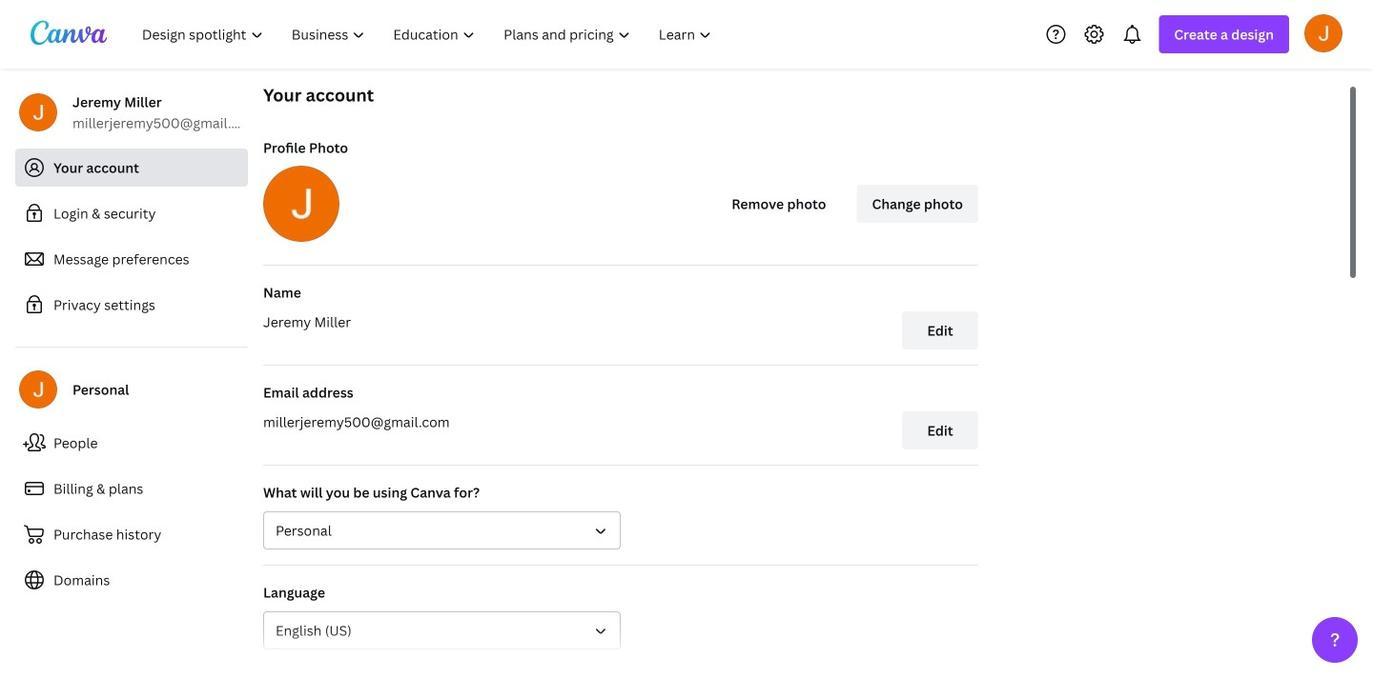 Task type: locate. For each thing, give the bounding box(es) containing it.
None button
[[263, 512, 621, 550]]

jeremy miller image
[[1304, 14, 1343, 52]]



Task type: describe. For each thing, give the bounding box(es) containing it.
top level navigation element
[[130, 15, 728, 53]]

Language: English (US) button
[[263, 612, 621, 650]]



Task type: vqa. For each thing, say whether or not it's contained in the screenshot.
Hanuman "button" at the left top
no



